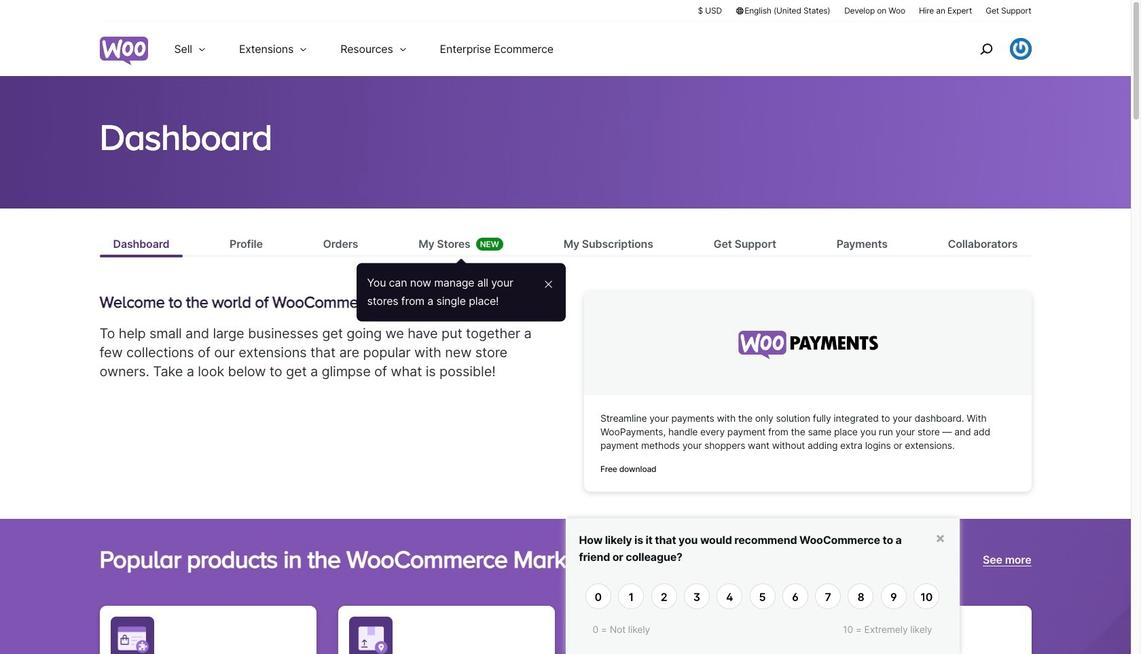 Task type: locate. For each thing, give the bounding box(es) containing it.
open account menu image
[[1010, 38, 1032, 60]]

close tooltip image
[[541, 277, 557, 293]]



Task type: vqa. For each thing, say whether or not it's contained in the screenshot.
website. to the top
no



Task type: describe. For each thing, give the bounding box(es) containing it.
search image
[[976, 38, 997, 60]]

service navigation menu element
[[951, 27, 1032, 71]]



